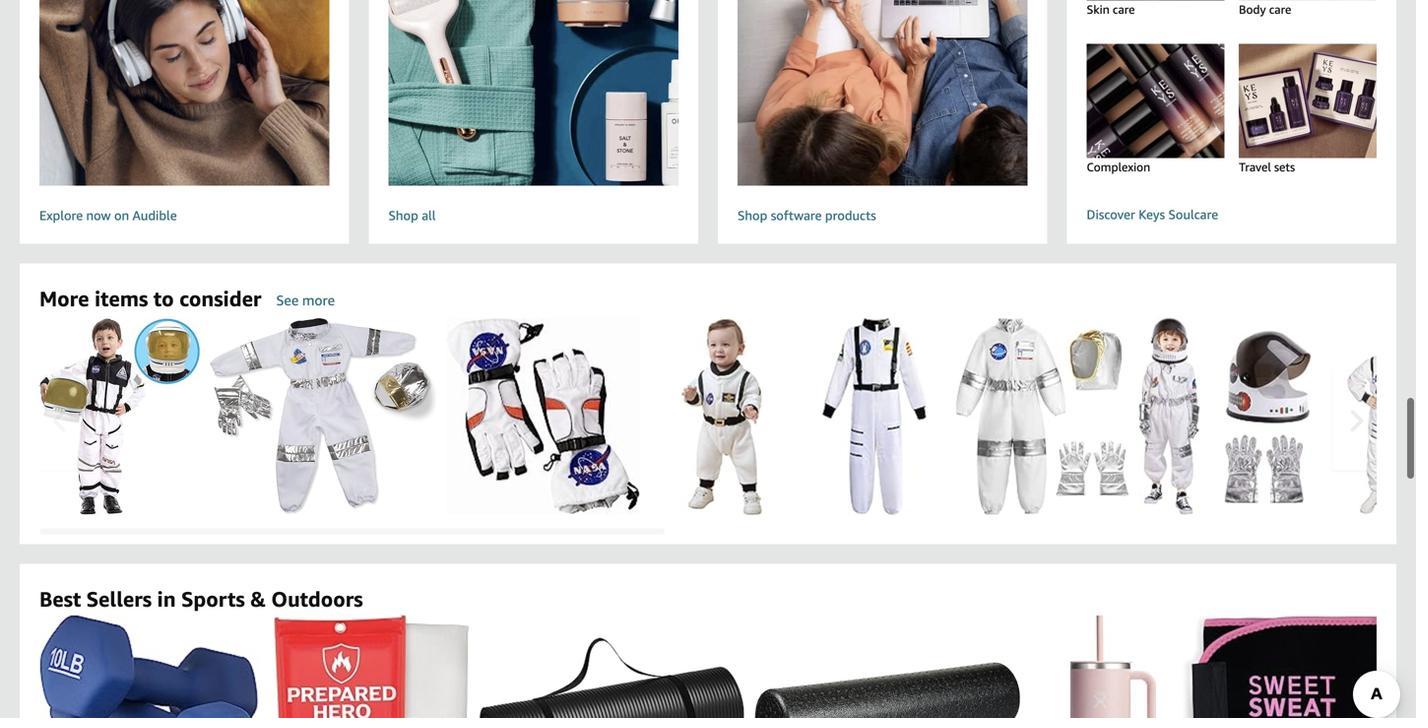 Task type: locate. For each thing, give the bounding box(es) containing it.
sellers
[[86, 583, 152, 607]]

shop left all
[[389, 204, 419, 219]]

lxkikmm baby toddler boy astronaut costume space suit cosplay party jumpsuit halloween rompers image
[[681, 314, 762, 511]]

amazon basics 1/2-inch extra thick exercise yoga mat image
[[479, 634, 745, 718]]

more
[[39, 282, 89, 307]]

1 horizontal spatial shop
[[738, 204, 768, 219]]

1 shop from the left
[[389, 204, 419, 219]]

shop software products
[[738, 204, 877, 219]]

shop left the "software"
[[738, 204, 768, 219]]

discover keys soulcare link
[[1087, 201, 1377, 220]]

2 shop from the left
[[738, 204, 768, 219]]

0 horizontal spatial shop
[[389, 204, 419, 219]]

discover keys soulcare
[[1087, 203, 1219, 218]]

best
[[39, 583, 81, 607]]

explore
[[39, 204, 83, 219]]

now
[[86, 204, 111, 219]]

shop
[[389, 204, 419, 219], [738, 204, 768, 219]]

shop for shop all
[[389, 204, 419, 219]]

relibeauty boy's astronaut costume kids' space jumpsuit image
[[956, 314, 1129, 511]]

shop inside shop all link
[[389, 204, 419, 219]]

software
[[771, 204, 822, 219]]

easy tax filing image
[[697, 0, 1070, 182]]

eccbox astronaut costume for kids space pretend role play dress up with astronaut helmet halloween costume for boys... image
[[1139, 314, 1311, 511]]

1 vertical spatial list
[[39, 611, 1417, 718]]

outdoors
[[271, 583, 363, 607]]

&
[[250, 583, 266, 607]]

list
[[39, 314, 1417, 511], [39, 611, 1417, 718]]

sweet sweat waist trimmer for women and men - sweat band waist trainer for high-intensity training & workouts, 5 sizes image
[[1183, 611, 1408, 718]]

more
[[302, 288, 335, 304]]

aeromax boys white image
[[446, 314, 640, 511]]

items
[[95, 282, 148, 307]]

amazon basics easy grip workout dumbbell, neoprene coated, various sets and weights available image
[[39, 611, 264, 718]]

shop inside shop software products link
[[738, 204, 768, 219]]

products
[[826, 204, 877, 219]]

shop software products link
[[697, 0, 1070, 225]]

audible
[[133, 204, 177, 219]]

more items to consider
[[39, 282, 262, 307]]

in
[[157, 583, 176, 607]]

amazon basics high-density round foam roller for exercise, massage, muscle recovery image
[[755, 658, 1021, 718]]

0 vertical spatial list
[[39, 314, 1417, 511]]

1 list from the top
[[39, 314, 1417, 511]]

travel sets
[[1240, 156, 1296, 170]]



Task type: describe. For each thing, give the bounding box(es) containing it.
best sellers in sports & outdoors
[[39, 583, 363, 607]]

keys
[[1139, 203, 1166, 218]]

travel
[[1240, 156, 1272, 170]]

complexion image
[[1065, 40, 1248, 154]]

a girl with headphones listens to audible. image
[[0, 0, 371, 182]]

shop all
[[389, 204, 436, 219]]

explore now on audible
[[39, 204, 177, 219]]

2 list from the top
[[39, 611, 1417, 718]]

explore now on audible link
[[0, 0, 371, 225]]

sets
[[1275, 156, 1296, 170]]

melissa & doug astronaut costume role play set - pretend astronaut outfit with realistic accessories, astronaut costume... image
[[210, 314, 436, 511]]

all
[[422, 204, 436, 219]]

soulcare
[[1169, 203, 1219, 218]]

complexion
[[1087, 156, 1151, 170]]

lulu home kids astronaut costume spacesuit for halloween, school plays, role-play dress and birthday gifts, no helmet image
[[1347, 314, 1417, 511]]

see more link
[[276, 288, 335, 304]]

discover
[[1087, 203, 1136, 218]]

prepared hero emergency fire blanket - 1 pack - fire suppression blanket for kitchen, 40" x 40" fire blanket for home,... image
[[274, 611, 469, 718]]

consider
[[179, 282, 262, 307]]

travel sets image
[[1217, 40, 1400, 154]]

hydro flask all around travel tumbler with handle stainless steel double-wall vacuum insulated image
[[1047, 611, 1157, 718]]

spooktacular creations astronaut helmet with movable visor pretend play toy set for party favor supplies kids and toddler image
[[39, 314, 200, 511]]

shop all link
[[347, 0, 720, 225]]

carousel previous slide image
[[53, 406, 66, 428]]

shop for shop software products
[[738, 204, 768, 219]]

sports
[[181, 583, 245, 607]]

see more
[[276, 288, 335, 304]]

kukiee unisex kids astronaut role play halloween costume boys girls dress up image
[[822, 314, 927, 511]]

complexion link
[[1065, 40, 1248, 190]]

to
[[154, 282, 174, 307]]

see
[[276, 288, 299, 304]]

travel sets link
[[1217, 40, 1400, 190]]

start the new year with deals image
[[347, 0, 720, 182]]

carousel next slide image
[[1351, 406, 1364, 428]]

on
[[114, 204, 129, 219]]



Task type: vqa. For each thing, say whether or not it's contained in the screenshot.
the bottom LIST
yes



